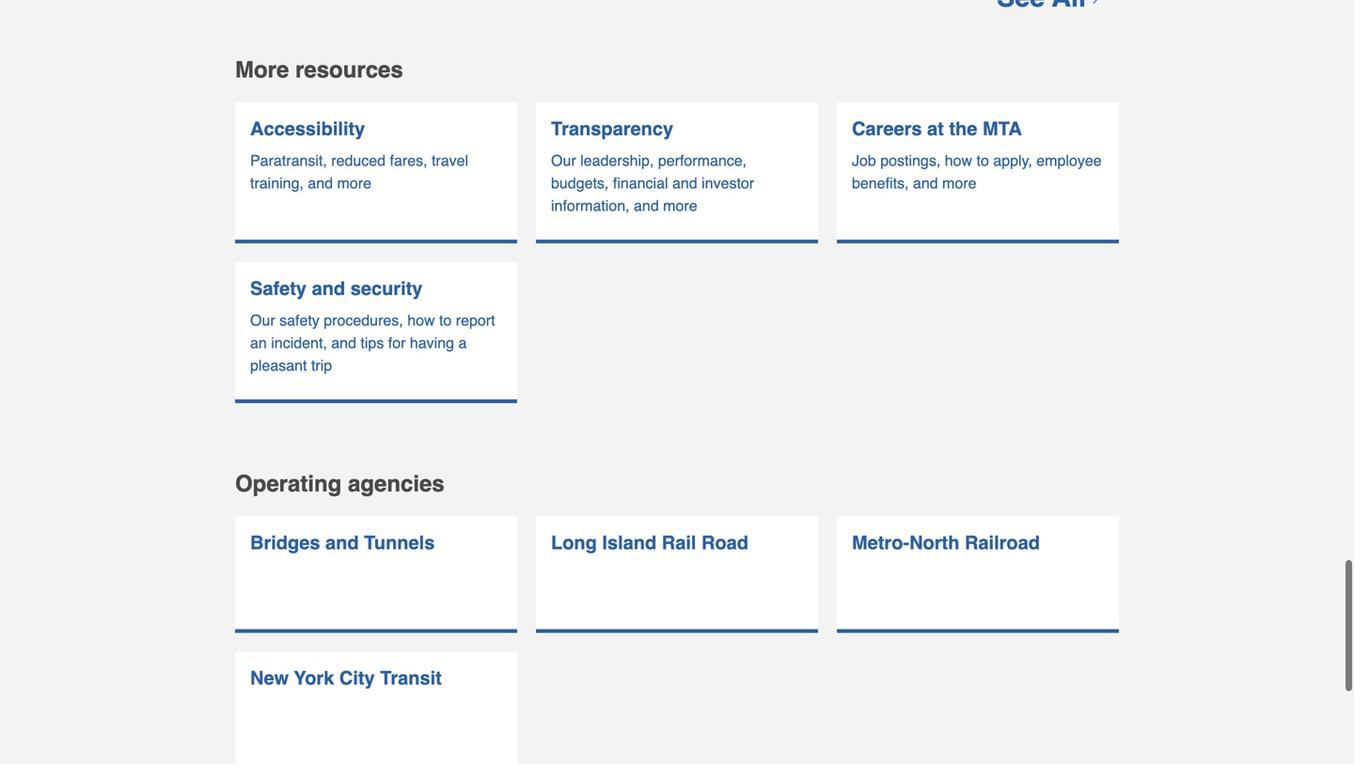 Task type: locate. For each thing, give the bounding box(es) containing it.
0 horizontal spatial to
[[439, 312, 452, 329]]

having
[[410, 335, 455, 352]]

more down reduced at the left of the page
[[337, 175, 372, 192]]

for
[[388, 335, 406, 352]]

operating agencies
[[235, 471, 445, 497]]

long
[[551, 532, 597, 554]]

1 horizontal spatial our
[[551, 152, 576, 169]]

investor
[[702, 175, 755, 192]]

to
[[977, 152, 990, 169], [439, 312, 452, 329]]

mta
[[983, 118, 1023, 140]]

0 vertical spatial how
[[945, 152, 973, 169]]

more
[[235, 57, 289, 83]]

to up having on the top of the page
[[439, 312, 452, 329]]

2 horizontal spatial more
[[943, 175, 977, 192]]

more down "financial"
[[664, 197, 698, 215]]

to left apply,
[[977, 152, 990, 169]]

financial
[[613, 175, 669, 192]]

long island rail road link
[[536, 517, 819, 630]]

and left tips
[[331, 335, 357, 352]]

our for safety and security
[[250, 312, 275, 329]]

more inside paratransit, reduced fares, travel training, and more
[[337, 175, 372, 192]]

agencies
[[348, 471, 445, 497]]

0 vertical spatial to
[[977, 152, 990, 169]]

new york city transit link
[[235, 652, 518, 765]]

our safety procedures, how to report an incident, and tips for having a pleasant trip
[[250, 312, 495, 375]]

and
[[308, 175, 333, 192], [673, 175, 698, 192], [914, 175, 939, 192], [634, 197, 659, 215], [312, 278, 345, 300], [331, 335, 357, 352], [326, 532, 359, 554]]

our up an
[[250, 312, 275, 329]]

apply,
[[994, 152, 1033, 169]]

more down the
[[943, 175, 977, 192]]

employee
[[1037, 152, 1102, 169]]

to inside the job postings, how to apply, employee benefits, and more
[[977, 152, 990, 169]]

incident,
[[271, 335, 327, 352]]

more inside "our leadership, performance, budgets, financial and investor information, and more"
[[664, 197, 698, 215]]

our inside "our leadership, performance, budgets, financial and investor information, and more"
[[551, 152, 576, 169]]

travel
[[432, 152, 469, 169]]

0 horizontal spatial more
[[337, 175, 372, 192]]

and up safety at the left of the page
[[312, 278, 345, 300]]

a
[[459, 335, 467, 352]]

metro-
[[852, 532, 910, 554]]

paratransit,
[[250, 152, 327, 169]]

0 vertical spatial our
[[551, 152, 576, 169]]

1 vertical spatial how
[[408, 312, 435, 329]]

our up budgets,
[[551, 152, 576, 169]]

long island rail road
[[551, 532, 749, 554]]

at
[[928, 118, 945, 140]]

more
[[337, 175, 372, 192], [943, 175, 977, 192], [664, 197, 698, 215]]

how down the
[[945, 152, 973, 169]]

our inside our safety procedures, how to report an incident, and tips for having a pleasant trip
[[250, 312, 275, 329]]

1 horizontal spatial how
[[945, 152, 973, 169]]

how up having on the top of the page
[[408, 312, 435, 329]]

1 horizontal spatial to
[[977, 152, 990, 169]]

training,
[[250, 175, 304, 192]]

how inside the job postings, how to apply, employee benefits, and more
[[945, 152, 973, 169]]

city
[[340, 668, 375, 690]]

and down postings,
[[914, 175, 939, 192]]

paratransit, reduced fares, travel training, and more
[[250, 152, 469, 192]]

and down "paratransit,"
[[308, 175, 333, 192]]

road
[[702, 532, 749, 554]]

0 horizontal spatial how
[[408, 312, 435, 329]]

0 horizontal spatial our
[[250, 312, 275, 329]]

how
[[945, 152, 973, 169], [408, 312, 435, 329]]

safety
[[280, 312, 320, 329]]

procedures,
[[324, 312, 403, 329]]

1 horizontal spatial more
[[664, 197, 698, 215]]

our
[[551, 152, 576, 169], [250, 312, 275, 329]]

and inside the job postings, how to apply, employee benefits, and more
[[914, 175, 939, 192]]

transparency
[[551, 118, 674, 140]]

1 vertical spatial our
[[250, 312, 275, 329]]

1 vertical spatial to
[[439, 312, 452, 329]]

tunnels
[[364, 532, 435, 554]]

accessibility
[[250, 118, 365, 140]]

our leadership, performance, budgets, financial and investor information, and more
[[551, 152, 755, 215]]

and down performance,
[[673, 175, 698, 192]]

york
[[294, 668, 334, 690]]



Task type: describe. For each thing, give the bounding box(es) containing it.
fares,
[[390, 152, 428, 169]]

leadership,
[[581, 152, 654, 169]]

the
[[950, 118, 978, 140]]

metro-north railroad link
[[837, 517, 1120, 630]]

benefits,
[[852, 175, 909, 192]]

an
[[250, 335, 267, 352]]

tips
[[361, 335, 384, 352]]

and down "financial"
[[634, 197, 659, 215]]

security
[[351, 278, 423, 300]]

job postings, how to apply, employee benefits, and more
[[852, 152, 1102, 192]]

north
[[910, 532, 960, 554]]

bridges
[[250, 532, 320, 554]]

rail
[[662, 532, 697, 554]]

more resources
[[235, 57, 403, 83]]

and inside our safety procedures, how to report an incident, and tips for having a pleasant trip
[[331, 335, 357, 352]]

performance,
[[659, 152, 747, 169]]

pleasant
[[250, 357, 307, 375]]

bridges and tunnels
[[250, 532, 435, 554]]

bridges and tunnels link
[[235, 517, 518, 630]]

more inside the job postings, how to apply, employee benefits, and more
[[943, 175, 977, 192]]

new
[[250, 668, 289, 690]]

our for transparency
[[551, 152, 576, 169]]

budgets,
[[551, 175, 609, 192]]

careers
[[852, 118, 923, 140]]

trip
[[311, 357, 332, 375]]

railroad
[[965, 532, 1041, 554]]

island
[[603, 532, 657, 554]]

metro-north railroad
[[852, 532, 1041, 554]]

safety and security
[[250, 278, 423, 300]]

operating
[[235, 471, 342, 497]]

reduced
[[331, 152, 386, 169]]

and inside paratransit, reduced fares, travel training, and more
[[308, 175, 333, 192]]

job
[[852, 152, 877, 169]]

information,
[[551, 197, 630, 215]]

safety
[[250, 278, 307, 300]]

to inside our safety procedures, how to report an incident, and tips for having a pleasant trip
[[439, 312, 452, 329]]

resources
[[295, 57, 403, 83]]

how inside our safety procedures, how to report an incident, and tips for having a pleasant trip
[[408, 312, 435, 329]]

postings,
[[881, 152, 941, 169]]

and right bridges
[[326, 532, 359, 554]]

careers at the mta
[[852, 118, 1023, 140]]

report
[[456, 312, 495, 329]]

transit
[[380, 668, 442, 690]]

new york city transit
[[250, 668, 442, 690]]



Task type: vqa. For each thing, say whether or not it's contained in the screenshot.


